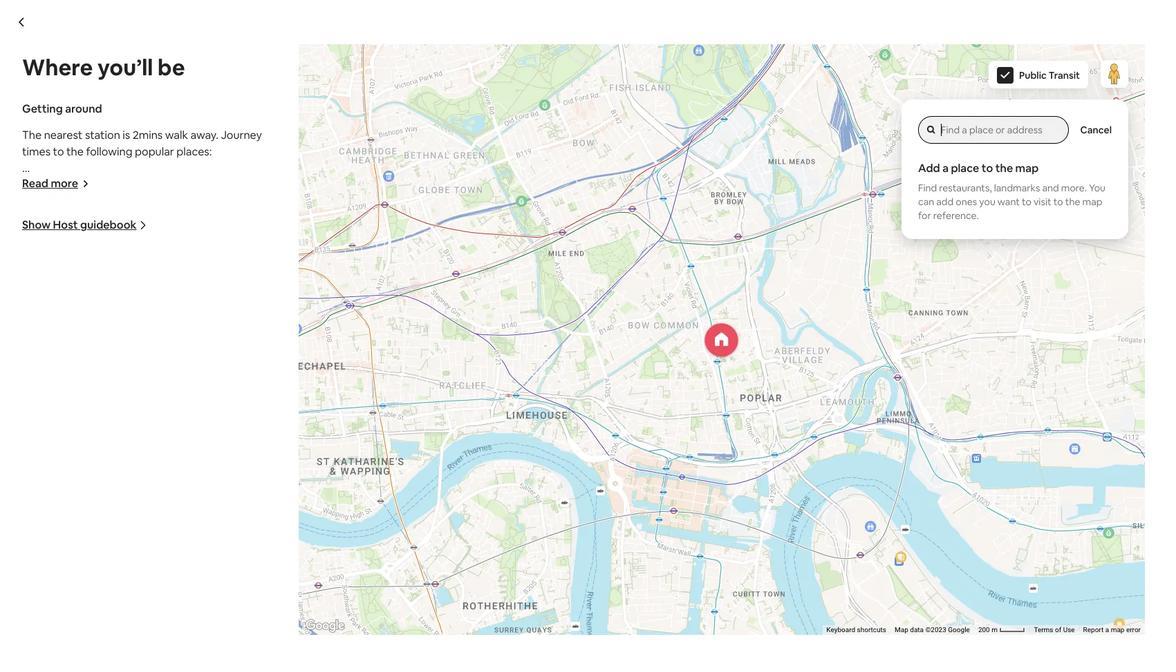 Task type: vqa. For each thing, say whether or not it's contained in the screenshot.
USE
yes



Task type: describe. For each thing, give the bounding box(es) containing it.
read
[[22, 176, 48, 191]]

use for "terms of use" link corresponding to the leftmost '200 m' button
[[889, 512, 901, 520]]

14 for ·
[[846, 30, 854, 41]]

place
[[951, 161, 979, 176]]

away.
[[190, 128, 218, 142]]

error for "terms of use" link for the bottom '200 m' button
[[1126, 626, 1141, 634]]

200 m for the leftmost '200 m' button
[[804, 512, 825, 520]]

keyboard shortcuts for the bottom '200 m' button
[[826, 626, 886, 634]]

nearest
[[44, 128, 83, 142]]

visit
[[1034, 196, 1051, 208]]

add a place to the map find restaurants, landmarks and more. you can add ones you want to visit to the map for reference.
[[918, 161, 1106, 222]]

host
[[53, 218, 78, 232]]

map for the leftmost '200 m' button's the keyboard shortcuts button
[[720, 512, 734, 520]]

a for the leftmost '200 m' button
[[931, 512, 935, 520]]

0 horizontal spatial public transit
[[845, 214, 906, 226]]

report for "terms of use" link corresponding to the leftmost '200 m' button
[[909, 512, 929, 520]]

drag pegman onto the map to open street view image for google map
showing 11 points of interest. region
[[1101, 60, 1128, 88]]

add a place to the map image
[[932, 250, 949, 267]]

where you'll be dialog
[[0, 0, 1167, 658]]

4.71
[[824, 30, 839, 41]]

to inside the nearest station is 2mins walk away. journey times to the following popular places:
[[53, 145, 64, 159]]

google for the leftmost '200 m' button
[[774, 512, 796, 520]]

you
[[1089, 182, 1106, 194]]

you
[[979, 196, 995, 208]]

show host guidebook
[[22, 218, 137, 232]]

report a map error for the report a map error link within the the where you'll be dialog
[[1083, 626, 1141, 634]]

a for the bottom '200 m' button
[[1105, 626, 1109, 634]]

data for the leftmost '200 m' button's the keyboard shortcuts button
[[736, 512, 749, 520]]

keyboard for the bottom '200 m' button
[[826, 626, 855, 634]]

shortcuts for the keyboard shortcuts button in the where you'll be dialog
[[857, 626, 886, 634]]

google for the bottom '200 m' button
[[948, 626, 970, 634]]

times
[[22, 145, 51, 159]]

report a map error for the report a map error link corresponding to "terms of use" link corresponding to the leftmost '200 m' button
[[909, 512, 967, 520]]

where you'll be inside dialog
[[22, 53, 185, 82]]

14 for all
[[258, 33, 269, 47]]

reviews for show all 14 reviews
[[271, 33, 311, 47]]

m for the bottom '200 m' button
[[992, 626, 998, 634]]

1 vertical spatial you'll
[[248, 123, 285, 143]]

your stay location, map pin image inside google map
showing 3 points of interest. region
[[567, 339, 600, 372]]

©2023 for the leftmost '200 m' button
[[751, 512, 772, 520]]

be inside dialog
[[158, 53, 185, 82]]

report a map error link for "terms of use" link for the bottom '200 m' button
[[1083, 626, 1141, 634]]

you'll inside dialog
[[97, 53, 153, 82]]

journey
[[221, 128, 262, 142]]

zoom out image
[[935, 309, 946, 321]]

1 horizontal spatial the
[[995, 161, 1013, 176]]

Find a place or address field
[[941, 124, 1046, 136]]

mins down wharf:
[[65, 211, 89, 225]]

1 vertical spatial transit
[[874, 214, 906, 226]]

to left visit
[[1022, 196, 1032, 208]]

zoom in image
[[935, 281, 946, 292]]

1 horizontal spatial where
[[196, 123, 244, 143]]

show for show all 14 reviews
[[213, 33, 241, 47]]

london,
[[238, 158, 279, 173]]

a inside add a place to the map find restaurants, landmarks and more. you can add ones you want to visit to the map for reference.
[[942, 161, 949, 176]]

popular
[[135, 145, 174, 159]]

error for "terms of use" link corresponding to the leftmost '200 m' button
[[952, 512, 967, 520]]

read more
[[22, 176, 78, 191]]

terms for the leftmost '200 m' button
[[860, 512, 879, 520]]

stratford:
[[22, 178, 71, 192]]

to right visit
[[1053, 196, 1063, 208]]

for
[[918, 209, 931, 222]]

map data ©2023 google for the leftmost '200 m' button
[[720, 512, 796, 520]]

the nearest station is 2mins walk away. journey times to the following popular places:
[[22, 128, 262, 159]]

getting
[[22, 102, 63, 116]]

map for the keyboard shortcuts button in the where you'll be dialog
[[895, 626, 908, 634]]

mins right the 20
[[124, 227, 148, 242]]

2 vertical spatial the
[[1065, 196, 1080, 208]]

landmarks
[[994, 182, 1040, 194]]

can
[[918, 196, 934, 208]]

public inside the where you'll be dialog
[[1019, 69, 1047, 82]]

1 vertical spatial 200 m button
[[974, 626, 1030, 635]]

mins right 7
[[82, 178, 106, 192]]

more.
[[1061, 182, 1087, 194]]

greater london, england, united kingdom
[[196, 158, 411, 173]]

liverpool
[[22, 227, 69, 242]]

by
[[307, 628, 325, 647]]

data for the keyboard shortcuts button in the where you'll be dialog
[[910, 626, 924, 634]]

following
[[86, 145, 132, 159]]

find
[[918, 182, 937, 194]]

google map
showing 11 points of interest. region
[[124, 0, 1167, 658]]

is
[[123, 128, 130, 142]]

want
[[998, 196, 1020, 208]]

1 vertical spatial be
[[288, 123, 307, 143]]



Task type: locate. For each thing, give the bounding box(es) containing it.
0 horizontal spatial reviews
[[271, 33, 311, 47]]

show all 14 reviews button
[[196, 24, 328, 57]]

0 horizontal spatial transit
[[874, 214, 906, 226]]

map
[[1015, 161, 1039, 176], [1082, 196, 1102, 208], [937, 512, 950, 520], [1111, 626, 1125, 634]]

mins
[[82, 178, 106, 192], [107, 194, 131, 209], [65, 211, 89, 225], [124, 227, 148, 242]]

1 horizontal spatial 14
[[846, 30, 854, 41]]

the inside the nearest station is 2mins walk away. journey times to the following popular places:
[[66, 145, 84, 159]]

ones
[[956, 196, 977, 208]]

getting around
[[22, 102, 102, 116]]

0 vertical spatial where
[[22, 53, 93, 82]]

1 horizontal spatial shortcuts
[[857, 626, 886, 634]]

england,
[[282, 158, 325, 173]]

0 horizontal spatial google
[[774, 512, 796, 520]]

mins right 8
[[107, 194, 131, 209]]

0 horizontal spatial the
[[66, 145, 84, 159]]

14
[[846, 30, 854, 41], [258, 33, 269, 47]]

0 horizontal spatial terms of use link
[[860, 512, 901, 520]]

reference.
[[933, 209, 979, 222]]

where inside the where you'll be dialog
[[22, 53, 93, 82]]

and
[[1042, 182, 1059, 194]]

200 m button
[[800, 511, 856, 521], [974, 626, 1030, 635]]

add
[[918, 161, 940, 176]]

drag pegman onto the map to open street view image left ones
[[926, 205, 954, 233]]

1 horizontal spatial error
[[1126, 626, 1141, 634]]

1 vertical spatial public transit
[[845, 214, 906, 226]]

map data ©2023 google inside the where you'll be dialog
[[895, 626, 970, 634]]

1 horizontal spatial keyboard
[[826, 626, 855, 634]]

0 vertical spatial data
[[736, 512, 749, 520]]

0 vertical spatial drag pegman onto the map to open street view image
[[1101, 60, 1128, 88]]

1 horizontal spatial where you'll be
[[196, 123, 307, 143]]

1 horizontal spatial keyboard shortcuts button
[[826, 626, 886, 635]]

report a map error
[[909, 512, 967, 520], [1083, 626, 1141, 634]]

0 vertical spatial public
[[1019, 69, 1047, 82]]

public left "for"
[[845, 214, 872, 226]]

hosted
[[252, 628, 304, 647]]

where up getting around
[[22, 53, 93, 82]]

0 horizontal spatial report a map error link
[[909, 512, 967, 520]]

reviews for 4.71 · 14 reviews
[[856, 30, 885, 41]]

map data ©2023 google
[[720, 512, 796, 520], [895, 626, 970, 634]]

1 vertical spatial shortcuts
[[857, 626, 886, 634]]

1 horizontal spatial 200 m
[[978, 626, 999, 634]]

1 vertical spatial keyboard
[[826, 626, 855, 634]]

0 vertical spatial m
[[817, 512, 823, 520]]

1 vertical spatial drag pegman onto the map to open street view image
[[926, 205, 954, 233]]

reviews right ·
[[856, 30, 885, 41]]

0 horizontal spatial map
[[720, 512, 734, 520]]

you'll
[[97, 53, 153, 82], [248, 123, 285, 143]]

2 horizontal spatial a
[[1105, 626, 1109, 634]]

0 horizontal spatial where you'll be
[[22, 53, 185, 82]]

report a map error link
[[909, 512, 967, 520], [1083, 626, 1141, 634]]

©2023 for the bottom '200 m' button
[[925, 626, 946, 634]]

0 vertical spatial report a map error link
[[909, 512, 967, 520]]

bank:
[[22, 211, 49, 225]]

0 vertical spatial keyboard shortcuts
[[652, 512, 712, 520]]

terms of use link for the bottom '200 m' button
[[1034, 626, 1075, 634]]

©2023
[[751, 512, 772, 520], [925, 626, 946, 634]]

reviews right all at left top
[[271, 33, 311, 47]]

google map
showing 3 points of interest. region
[[162, 106, 1047, 637]]

street:
[[72, 227, 106, 242]]

1 horizontal spatial your stay location, map pin image
[[705, 323, 738, 357]]

use inside the where you'll be dialog
[[1063, 626, 1075, 634]]

map inside the where you'll be dialog
[[895, 626, 908, 634]]

©2023 inside the where you'll be dialog
[[925, 626, 946, 634]]

drag pegman onto the map to open street view image
[[1101, 60, 1128, 88], [926, 205, 954, 233]]

1 vertical spatial the
[[995, 161, 1013, 176]]

your stay location, map pin image inside google map
showing 11 points of interest. region
[[705, 323, 738, 357]]

report
[[909, 512, 929, 520], [1083, 626, 1104, 634]]

0 vertical spatial 200 m button
[[800, 511, 856, 521]]

1 horizontal spatial of
[[1055, 626, 1061, 634]]

keyboard shortcuts button
[[652, 511, 712, 521], [826, 626, 886, 635]]

200
[[804, 512, 816, 520], [978, 626, 990, 634]]

1 vertical spatial public
[[845, 214, 872, 226]]

1 vertical spatial a
[[931, 512, 935, 520]]

0 horizontal spatial keyboard shortcuts
[[652, 512, 712, 520]]

you'll up london,
[[248, 123, 285, 143]]

200 m
[[804, 512, 825, 520], [978, 626, 999, 634]]

terms of use link for the leftmost '200 m' button
[[860, 512, 901, 520]]

report a map error link inside the where you'll be dialog
[[1083, 626, 1141, 634]]

1 horizontal spatial m
[[992, 626, 998, 634]]

terms of use link
[[860, 512, 901, 520], [1034, 626, 1075, 634]]

map data ©2023 google for the bottom '200 m' button
[[895, 626, 970, 634]]

0 vertical spatial report
[[909, 512, 929, 520]]

a
[[942, 161, 949, 176], [931, 512, 935, 520], [1105, 626, 1109, 634]]

google inside the where you'll be dialog
[[948, 626, 970, 634]]

stratford: 7 mins canary wharf: 8 mins bank: 15 mins liverpool street: 20 mins
[[22, 178, 148, 242]]

0 horizontal spatial use
[[889, 512, 901, 520]]

drag pegman onto the map to open street view image inside the where you'll be dialog
[[1101, 60, 1128, 88]]

7
[[73, 178, 79, 192]]

transit
[[1049, 69, 1080, 82], [874, 214, 906, 226]]

terms for the bottom '200 m' button
[[1034, 626, 1053, 634]]

of inside the where you'll be dialog
[[1055, 626, 1061, 634]]

0 horizontal spatial map data ©2023 google
[[720, 512, 796, 520]]

1 vertical spatial use
[[1063, 626, 1075, 634]]

200 m for the bottom '200 m' button
[[978, 626, 999, 634]]

1 horizontal spatial report a map error link
[[1083, 626, 1141, 634]]

8
[[98, 194, 104, 209]]

m for the leftmost '200 m' button
[[817, 512, 823, 520]]

keyboard shortcuts for the leftmost '200 m' button
[[652, 512, 712, 520]]

0 vertical spatial use
[[889, 512, 901, 520]]

2mins
[[133, 128, 163, 142]]

0 horizontal spatial a
[[931, 512, 935, 520]]

report for "terms of use" link for the bottom '200 m' button
[[1083, 626, 1104, 634]]

drag pegman onto the map to open street view image for google map
showing 3 points of interest. region
[[926, 205, 954, 233]]

to right place
[[982, 161, 993, 176]]

20
[[108, 227, 121, 242]]

0 horizontal spatial keyboard shortcuts button
[[652, 511, 712, 521]]

1 vertical spatial report a map error link
[[1083, 626, 1141, 634]]

14 right all at left top
[[258, 33, 269, 47]]

krys
[[328, 628, 360, 647]]

public transit inside the where you'll be dialog
[[1019, 69, 1080, 82]]

14 right ·
[[846, 30, 854, 41]]

terms of use for the bottom '200 m' button
[[1034, 626, 1075, 634]]

m inside the where you'll be dialog
[[992, 626, 998, 634]]

200 m inside the where you'll be dialog
[[978, 626, 999, 634]]

show inside the where you'll be dialog
[[22, 218, 51, 232]]

1 horizontal spatial map
[[895, 626, 908, 634]]

0 vertical spatial the
[[66, 145, 84, 159]]

keyboard for the leftmost '200 m' button
[[652, 512, 681, 520]]

terms inside the where you'll be dialog
[[1034, 626, 1053, 634]]

station
[[85, 128, 120, 142]]

0 horizontal spatial terms of use
[[860, 512, 901, 520]]

hosted by krys
[[252, 628, 360, 647]]

terms of use for the leftmost '200 m' button
[[860, 512, 901, 520]]

0 horizontal spatial 14
[[258, 33, 269, 47]]

keyboard shortcuts
[[652, 512, 712, 520], [826, 626, 886, 634]]

kingdom
[[364, 158, 411, 173]]

1 vertical spatial terms of use link
[[1034, 626, 1075, 634]]

0 vertical spatial you'll
[[97, 53, 153, 82]]

public
[[1019, 69, 1047, 82], [845, 214, 872, 226]]

0 horizontal spatial terms
[[860, 512, 879, 520]]

0 horizontal spatial 200 m button
[[800, 511, 856, 521]]

1 horizontal spatial public
[[1019, 69, 1047, 82]]

shortcuts inside the where you'll be dialog
[[857, 626, 886, 634]]

error
[[952, 512, 967, 520], [1126, 626, 1141, 634]]

around
[[65, 102, 102, 116]]

report a map error link for "terms of use" link corresponding to the leftmost '200 m' button
[[909, 512, 967, 520]]

0 vertical spatial public transit
[[1019, 69, 1080, 82]]

200 for the leftmost '200 m' button
[[804, 512, 816, 520]]

walk
[[165, 128, 188, 142]]

google
[[774, 512, 796, 520], [948, 626, 970, 634]]

0 vertical spatial keyboard shortcuts button
[[652, 511, 712, 521]]

the down nearest
[[66, 145, 84, 159]]

keyboard shortcuts inside the where you'll be dialog
[[826, 626, 886, 634]]

drag pegman onto the map to open street view image up cancel
[[1101, 60, 1128, 88]]

show
[[213, 33, 241, 47], [22, 218, 51, 232]]

public transit
[[1019, 69, 1080, 82], [845, 214, 906, 226]]

·
[[841, 30, 843, 41]]

be
[[158, 53, 185, 82], [288, 123, 307, 143]]

0 vertical spatial a
[[942, 161, 949, 176]]

keyboard shortcuts button inside the where you'll be dialog
[[826, 626, 886, 635]]

the
[[66, 145, 84, 159], [995, 161, 1013, 176], [1065, 196, 1080, 208]]

1 vertical spatial data
[[910, 626, 924, 634]]

use
[[889, 512, 901, 520], [1063, 626, 1075, 634]]

1 vertical spatial ©2023
[[925, 626, 946, 634]]

keyboard inside the where you'll be dialog
[[826, 626, 855, 634]]

where up 'places:'
[[196, 123, 244, 143]]

read more button
[[22, 176, 89, 191]]

0 horizontal spatial be
[[158, 53, 185, 82]]

keyboard shortcuts button for the bottom '200 m' button
[[826, 626, 886, 635]]

1 vertical spatial keyboard shortcuts
[[826, 626, 886, 634]]

1 vertical spatial 200
[[978, 626, 990, 634]]

0 horizontal spatial 200 m
[[804, 512, 825, 520]]

keyboard
[[652, 512, 681, 520], [826, 626, 855, 634]]

m
[[817, 512, 823, 520], [992, 626, 998, 634]]

report inside the where you'll be dialog
[[1083, 626, 1104, 634]]

report a map error inside the where you'll be dialog
[[1083, 626, 1141, 634]]

map
[[720, 512, 734, 520], [895, 626, 908, 634]]

15
[[52, 211, 63, 225]]

the
[[22, 128, 42, 142]]

public up find a place or address field
[[1019, 69, 1047, 82]]

terms of use
[[860, 512, 901, 520], [1034, 626, 1075, 634]]

be up 'greater london, england, united kingdom'
[[288, 123, 307, 143]]

more
[[51, 176, 78, 191]]

you'll up around
[[97, 53, 153, 82]]

0 vertical spatial be
[[158, 53, 185, 82]]

1 horizontal spatial map data ©2023 google
[[895, 626, 970, 634]]

to down nearest
[[53, 145, 64, 159]]

0 vertical spatial terms
[[860, 512, 879, 520]]

1 horizontal spatial terms of use link
[[1034, 626, 1075, 634]]

1 horizontal spatial use
[[1063, 626, 1075, 634]]

shortcuts
[[683, 512, 712, 520], [857, 626, 886, 634]]

0 vertical spatial report a map error
[[909, 512, 967, 520]]

guidebook
[[80, 218, 137, 232]]

4.71 · 14 reviews
[[824, 30, 885, 41]]

greater
[[196, 158, 236, 173]]

where you'll be up around
[[22, 53, 185, 82]]

1 vertical spatial m
[[992, 626, 998, 634]]

1 vertical spatial where you'll be
[[196, 123, 307, 143]]

shortcuts for the leftmost '200 m' button's the keyboard shortcuts button
[[683, 512, 712, 520]]

0 horizontal spatial drag pegman onto the map to open street view image
[[926, 205, 954, 233]]

0 vertical spatial 200 m
[[804, 512, 825, 520]]

reviews
[[856, 30, 885, 41], [271, 33, 311, 47]]

0 horizontal spatial your stay location, map pin image
[[567, 339, 600, 372]]

be up walk
[[158, 53, 185, 82]]

1 vertical spatial keyboard shortcuts button
[[826, 626, 886, 635]]

1 vertical spatial 200 m
[[978, 626, 999, 634]]

of for "terms of use" link for the bottom '200 m' button
[[1055, 626, 1061, 634]]

the up 'landmarks'
[[995, 161, 1013, 176]]

0 vertical spatial keyboard
[[652, 512, 681, 520]]

cancel button
[[1080, 123, 1112, 137]]

wharf:
[[61, 194, 95, 209]]

1 horizontal spatial keyboard shortcuts
[[826, 626, 886, 634]]

0 horizontal spatial show
[[22, 218, 51, 232]]

cancel
[[1080, 124, 1112, 136]]

0 vertical spatial map
[[720, 512, 734, 520]]

14 inside button
[[258, 33, 269, 47]]

the down more.
[[1065, 196, 1080, 208]]

terms
[[860, 512, 879, 520], [1034, 626, 1053, 634]]

1 vertical spatial map data ©2023 google
[[895, 626, 970, 634]]

where you'll be
[[22, 53, 185, 82], [196, 123, 307, 143]]

data inside the where you'll be dialog
[[910, 626, 924, 634]]

restaurants,
[[939, 182, 992, 194]]

of
[[881, 512, 887, 520], [1055, 626, 1061, 634]]

0 vertical spatial map data ©2023 google
[[720, 512, 796, 520]]

all
[[244, 33, 255, 47]]

canary
[[22, 194, 58, 209]]

to
[[53, 145, 64, 159], [982, 161, 993, 176], [1022, 196, 1032, 208], [1053, 196, 1063, 208]]

show inside button
[[213, 33, 241, 47]]

add
[[936, 196, 954, 208]]

1 horizontal spatial reviews
[[856, 30, 885, 41]]

show for show host guidebook
[[22, 218, 51, 232]]

data
[[736, 512, 749, 520], [910, 626, 924, 634]]

places:
[[177, 145, 212, 159]]

1 horizontal spatial google
[[948, 626, 970, 634]]

your stay location, map pin image
[[705, 323, 738, 357], [567, 339, 600, 372]]

terms of use inside the where you'll be dialog
[[1034, 626, 1075, 634]]

1 horizontal spatial report
[[1083, 626, 1104, 634]]

0 horizontal spatial ©2023
[[751, 512, 772, 520]]

of for "terms of use" link corresponding to the leftmost '200 m' button
[[881, 512, 887, 520]]

1 vertical spatial of
[[1055, 626, 1061, 634]]

0 horizontal spatial where
[[22, 53, 93, 82]]

0 vertical spatial transit
[[1049, 69, 1080, 82]]

show left 15
[[22, 218, 51, 232]]

200 inside the where you'll be dialog
[[978, 626, 990, 634]]

1 horizontal spatial show
[[213, 33, 241, 47]]

1 horizontal spatial drag pegman onto the map to open street view image
[[1101, 60, 1128, 88]]

0 vertical spatial shortcuts
[[683, 512, 712, 520]]

show all 14 reviews
[[213, 33, 311, 47]]

0 horizontal spatial error
[[952, 512, 967, 520]]

where you'll be up london,
[[196, 123, 307, 143]]

0 vertical spatial ©2023
[[751, 512, 772, 520]]

error inside the where you'll be dialog
[[1126, 626, 1141, 634]]

keyboard shortcuts button for the leftmost '200 m' button
[[652, 511, 712, 521]]

show left all at left top
[[213, 33, 241, 47]]

united
[[328, 158, 362, 173]]

use for "terms of use" link for the bottom '200 m' button
[[1063, 626, 1075, 634]]

reviews inside button
[[271, 33, 311, 47]]

transit inside the where you'll be dialog
[[1049, 69, 1080, 82]]

200 for the bottom '200 m' button
[[978, 626, 990, 634]]

google image
[[302, 617, 348, 635]]

1 vertical spatial terms
[[1034, 626, 1053, 634]]

1 horizontal spatial transit
[[1049, 69, 1080, 82]]

show host guidebook link
[[22, 218, 148, 232]]

1 vertical spatial report
[[1083, 626, 1104, 634]]



